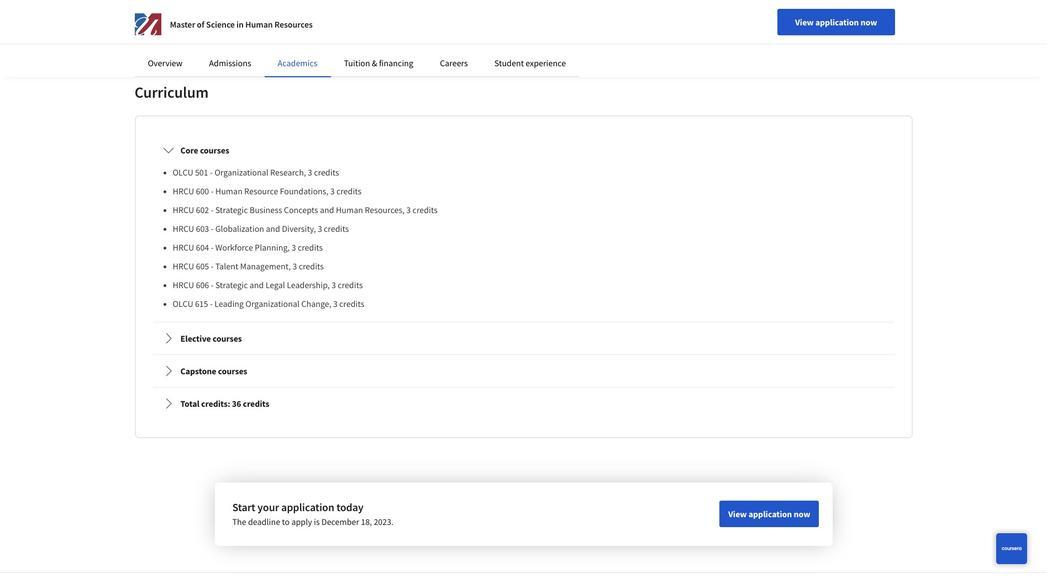 Task type: describe. For each thing, give the bounding box(es) containing it.
elective courses
[[181, 333, 242, 344]]

credits down hrcu 602 - strategic business concepts and human resources, 3 credits
[[324, 223, 349, 234]]

list containing olcu 501 - organizational research, 3 credits
[[167, 166, 885, 311]]

science
[[206, 19, 235, 30]]

credits:
[[201, 399, 230, 410]]

hrcu 602 - strategic business concepts and human resources, 3 credits list item
[[173, 203, 885, 217]]

student experience link
[[495, 58, 566, 69]]

elective
[[181, 333, 211, 344]]

strategic for and
[[215, 280, 248, 291]]

credits right 'change,'
[[340, 299, 365, 310]]

hrcu 602 - strategic business concepts and human resources, 3 credits
[[173, 205, 438, 216]]

human inside 'list item'
[[215, 186, 243, 197]]

hrcu 600 - human resource foundations, 3 credits list item
[[173, 185, 885, 198]]

- for 600
[[211, 186, 214, 197]]

total credits: 36 credits
[[181, 399, 270, 410]]

olcu 501 - organizational research, 3 credits
[[173, 167, 339, 178]]

1 horizontal spatial human
[[245, 19, 273, 30]]

- for 603
[[211, 223, 214, 234]]

resource
[[244, 186, 278, 197]]

student
[[495, 58, 524, 69]]

courses for core courses
[[200, 145, 229, 156]]

view application now for master of science in human resources
[[796, 17, 878, 28]]

olcu for olcu 501 - organizational research, 3 credits
[[173, 167, 193, 178]]

&
[[372, 58, 377, 69]]

credits right the leadership,
[[338, 280, 363, 291]]

3 right diversity,
[[318, 223, 322, 234]]

600
[[196, 186, 209, 197]]

in
[[237, 19, 244, 30]]

hrcu for hrcu 602 - strategic business concepts and human resources, 3 credits
[[173, 205, 194, 216]]

today
[[337, 501, 364, 515]]

application for master of science in human resources
[[816, 17, 859, 28]]

tuition & financing link
[[344, 58, 414, 69]]

total
[[181, 399, 200, 410]]

3 inside list item
[[407, 205, 411, 216]]

602
[[196, 205, 209, 216]]

hrcu 605 - talent management, 3 credits list item
[[173, 260, 885, 273]]

and for diversity,
[[266, 223, 280, 234]]

0 vertical spatial organizational
[[215, 167, 269, 178]]

academics
[[278, 58, 318, 69]]

is
[[314, 517, 320, 528]]

apply
[[292, 517, 312, 528]]

501
[[195, 167, 208, 178]]

2023.
[[374, 517, 394, 528]]

overview link
[[148, 58, 183, 69]]

615
[[195, 299, 208, 310]]

view application now for the deadline to apply is december 18, 2023.
[[729, 509, 811, 520]]

of
[[197, 19, 205, 30]]

3 up the leadership,
[[293, 261, 297, 272]]

and for legal
[[250, 280, 264, 291]]

olcu 501 - organizational research, 3 credits list item
[[173, 166, 885, 179]]

financing
[[379, 58, 414, 69]]

courses for capstone courses
[[218, 366, 247, 377]]

- for 606
[[211, 280, 214, 291]]

start
[[233, 501, 256, 515]]

curriculum
[[135, 82, 209, 102]]

academics link
[[278, 58, 318, 69]]

credits up the leadership,
[[299, 261, 324, 272]]

admissions
[[209, 58, 251, 69]]

hrcu 606 - strategic and legal leadership, 3 credits list item
[[173, 279, 885, 292]]

606
[[196, 280, 209, 291]]

elective courses button
[[154, 323, 894, 354]]

1 vertical spatial organizational
[[246, 299, 300, 310]]

hrcu 606 - strategic and legal leadership, 3 credits
[[173, 280, 363, 291]]

36
[[232, 399, 241, 410]]

604
[[196, 242, 209, 253]]

hrcu 603 - globalization and diversity, 3 credits list item
[[173, 222, 885, 236]]

courses for elective courses
[[213, 333, 242, 344]]

master
[[170, 19, 195, 30]]

hrcu 604 - workforce planning, 3 credits
[[173, 242, 323, 253]]

core
[[181, 145, 198, 156]]

credits inside list item
[[413, 205, 438, 216]]



Task type: vqa. For each thing, say whether or not it's contained in the screenshot.
Blog link at the left
no



Task type: locate. For each thing, give the bounding box(es) containing it.
human inside list item
[[336, 205, 363, 216]]

hrcu for hrcu 606 - strategic and legal leadership, 3 credits
[[173, 280, 194, 291]]

0 horizontal spatial application
[[281, 501, 335, 515]]

0 vertical spatial view application now
[[796, 17, 878, 28]]

and inside the hrcu 603 - globalization and diversity, 3 credits list item
[[266, 223, 280, 234]]

0 vertical spatial now
[[861, 17, 878, 28]]

2 horizontal spatial human
[[336, 205, 363, 216]]

strategic up "leading"
[[215, 280, 248, 291]]

courses right the core
[[200, 145, 229, 156]]

5 hrcu from the top
[[173, 261, 194, 272]]

application inside start your application today the deadline to apply is december 18, 2023.
[[281, 501, 335, 515]]

hrcu for hrcu 605 - talent management, 3 credits
[[173, 261, 194, 272]]

courses inside core courses dropdown button
[[200, 145, 229, 156]]

- for 605
[[211, 261, 214, 272]]

and left legal
[[250, 280, 264, 291]]

legal
[[266, 280, 285, 291]]

organizational down legal
[[246, 299, 300, 310]]

start your application today the deadline to apply is december 18, 2023.
[[233, 501, 394, 528]]

now
[[861, 17, 878, 28], [794, 509, 811, 520]]

- inside 'list item'
[[211, 186, 214, 197]]

hrcu 605 - talent management, 3 credits
[[173, 261, 324, 272]]

olcu for olcu 615 - leading organizational change, 3 credits
[[173, 299, 193, 310]]

hrcu left 603
[[173, 223, 194, 234]]

- right 603
[[211, 223, 214, 234]]

careers link
[[440, 58, 468, 69]]

- right 605
[[211, 261, 214, 272]]

now for the deadline to apply is december 18, 2023.
[[794, 509, 811, 520]]

olcu left 501
[[173, 167, 193, 178]]

0 vertical spatial and
[[320, 205, 334, 216]]

- right 615
[[210, 299, 213, 310]]

credits right the resources,
[[413, 205, 438, 216]]

- right 604
[[211, 242, 214, 253]]

2 hrcu from the top
[[173, 205, 194, 216]]

3 down diversity,
[[292, 242, 296, 253]]

2 vertical spatial human
[[336, 205, 363, 216]]

deadline
[[248, 517, 280, 528]]

3 up foundations,
[[308, 167, 312, 178]]

application
[[816, 17, 859, 28], [281, 501, 335, 515], [749, 509, 793, 520]]

credits up foundations,
[[314, 167, 339, 178]]

and inside hrcu 602 - strategic business concepts and human resources, 3 credits list item
[[320, 205, 334, 216]]

hrcu 603 - globalization and diversity, 3 credits
[[173, 223, 349, 234]]

and up planning,
[[266, 223, 280, 234]]

- for 602
[[211, 205, 214, 216]]

view for master of science in human resources
[[796, 17, 814, 28]]

strategic inside list item
[[215, 280, 248, 291]]

- right 602
[[211, 205, 214, 216]]

concepts
[[284, 205, 318, 216]]

capstone courses button
[[154, 356, 894, 387]]

- right 606
[[211, 280, 214, 291]]

and
[[320, 205, 334, 216], [266, 223, 280, 234], [250, 280, 264, 291]]

capstone
[[181, 366, 216, 377]]

1 vertical spatial view application now
[[729, 509, 811, 520]]

foundations,
[[280, 186, 329, 197]]

- for 604
[[211, 242, 214, 253]]

0 vertical spatial view
[[796, 17, 814, 28]]

talent
[[215, 261, 239, 272]]

2 vertical spatial and
[[250, 280, 264, 291]]

0 horizontal spatial and
[[250, 280, 264, 291]]

december
[[322, 517, 359, 528]]

1 strategic from the top
[[215, 205, 248, 216]]

resources
[[275, 19, 313, 30]]

view application now
[[796, 17, 878, 28], [729, 509, 811, 520]]

hrcu left 606
[[173, 280, 194, 291]]

resources,
[[365, 205, 405, 216]]

courses
[[200, 145, 229, 156], [213, 333, 242, 344], [218, 366, 247, 377]]

hrcu for hrcu 604 - workforce planning, 3 credits
[[173, 242, 194, 253]]

human right 600
[[215, 186, 243, 197]]

experience
[[526, 58, 566, 69]]

student experience
[[495, 58, 566, 69]]

tuition & financing
[[344, 58, 414, 69]]

3 right 'change,'
[[333, 299, 338, 310]]

credits inside dropdown button
[[243, 399, 270, 410]]

0 vertical spatial human
[[245, 19, 273, 30]]

globalization
[[215, 223, 264, 234]]

hrcu 600 - human resource foundations, 3 credits
[[173, 186, 362, 197]]

1 vertical spatial strategic
[[215, 280, 248, 291]]

1 vertical spatial now
[[794, 509, 811, 520]]

leading
[[215, 299, 244, 310]]

courses up 36
[[218, 366, 247, 377]]

core courses button
[[154, 135, 894, 166]]

605
[[196, 261, 209, 272]]

and inside hrcu 606 - strategic and legal leadership, 3 credits list item
[[250, 280, 264, 291]]

hrcu left 600
[[173, 186, 194, 197]]

total credits: 36 credits button
[[154, 389, 894, 420]]

0 horizontal spatial human
[[215, 186, 243, 197]]

1 vertical spatial courses
[[213, 333, 242, 344]]

- right 501
[[210, 167, 213, 178]]

hrcu inside 'list item'
[[173, 186, 194, 197]]

3
[[308, 167, 312, 178], [331, 186, 335, 197], [407, 205, 411, 216], [318, 223, 322, 234], [292, 242, 296, 253], [293, 261, 297, 272], [332, 280, 336, 291], [333, 299, 338, 310]]

capstone courses
[[181, 366, 247, 377]]

- for 615
[[210, 299, 213, 310]]

- right 600
[[211, 186, 214, 197]]

1 horizontal spatial now
[[861, 17, 878, 28]]

0 vertical spatial strategic
[[215, 205, 248, 216]]

human
[[245, 19, 273, 30], [215, 186, 243, 197], [336, 205, 363, 216]]

strategic
[[215, 205, 248, 216], [215, 280, 248, 291]]

credits inside 'list item'
[[337, 186, 362, 197]]

hrcu left 604
[[173, 242, 194, 253]]

1 vertical spatial view
[[729, 509, 747, 520]]

your
[[258, 501, 279, 515]]

hrcu for hrcu 600 - human resource foundations, 3 credits
[[173, 186, 194, 197]]

management,
[[240, 261, 291, 272]]

0 vertical spatial olcu
[[173, 167, 193, 178]]

0 vertical spatial view application now button
[[778, 9, 895, 35]]

-
[[210, 167, 213, 178], [211, 186, 214, 197], [211, 205, 214, 216], [211, 223, 214, 234], [211, 242, 214, 253], [211, 261, 214, 272], [211, 280, 214, 291], [210, 299, 213, 310]]

view
[[796, 17, 814, 28], [729, 509, 747, 520]]

1 olcu from the top
[[173, 167, 193, 178]]

credits right 36
[[243, 399, 270, 410]]

diversity,
[[282, 223, 316, 234]]

olcu 615 - leading organizational change, 3 credits list item
[[173, 297, 885, 311]]

organizational
[[215, 167, 269, 178], [246, 299, 300, 310]]

master of science in human resources
[[170, 19, 313, 30]]

human right in
[[245, 19, 273, 30]]

organizational up 'resource'
[[215, 167, 269, 178]]

view application now button for master of science in human resources
[[778, 9, 895, 35]]

view for the deadline to apply is december 18, 2023.
[[729, 509, 747, 520]]

3 right the resources,
[[407, 205, 411, 216]]

1 vertical spatial view application now button
[[720, 501, 820, 528]]

admissions link
[[209, 58, 251, 69]]

workforce
[[215, 242, 253, 253]]

hrcu
[[173, 186, 194, 197], [173, 205, 194, 216], [173, 223, 194, 234], [173, 242, 194, 253], [173, 261, 194, 272], [173, 280, 194, 291]]

1 horizontal spatial view
[[796, 17, 814, 28]]

planning,
[[255, 242, 290, 253]]

1 hrcu from the top
[[173, 186, 194, 197]]

overview
[[148, 58, 183, 69]]

hrcu 604 - workforce planning, 3 credits list item
[[173, 241, 885, 254]]

- for 501
[[210, 167, 213, 178]]

1 vertical spatial human
[[215, 186, 243, 197]]

courses inside capstone courses dropdown button
[[218, 366, 247, 377]]

hrcu for hrcu 603 - globalization and diversity, 3 credits
[[173, 223, 194, 234]]

18,
[[361, 517, 372, 528]]

3 hrcu from the top
[[173, 223, 194, 234]]

leadership,
[[287, 280, 330, 291]]

credits
[[314, 167, 339, 178], [337, 186, 362, 197], [413, 205, 438, 216], [324, 223, 349, 234], [298, 242, 323, 253], [299, 261, 324, 272], [338, 280, 363, 291], [340, 299, 365, 310], [243, 399, 270, 410]]

strategic up the globalization
[[215, 205, 248, 216]]

careers
[[440, 58, 468, 69]]

university of massachusetts global logo image
[[135, 11, 161, 38]]

603
[[196, 223, 209, 234]]

hrcu left 605
[[173, 261, 194, 272]]

now for master of science in human resources
[[861, 17, 878, 28]]

3 inside 'list item'
[[331, 186, 335, 197]]

and right concepts
[[320, 205, 334, 216]]

2 olcu from the top
[[173, 299, 193, 310]]

view application now button
[[778, 9, 895, 35], [720, 501, 820, 528]]

1 vertical spatial and
[[266, 223, 280, 234]]

research,
[[270, 167, 306, 178]]

1 horizontal spatial and
[[266, 223, 280, 234]]

strategic for business
[[215, 205, 248, 216]]

human left the resources,
[[336, 205, 363, 216]]

2 strategic from the top
[[215, 280, 248, 291]]

the
[[233, 517, 246, 528]]

1 horizontal spatial application
[[749, 509, 793, 520]]

view application now button for the deadline to apply is december 18, 2023.
[[720, 501, 820, 528]]

olcu left 615
[[173, 299, 193, 310]]

core courses
[[181, 145, 229, 156]]

olcu
[[173, 167, 193, 178], [173, 299, 193, 310]]

0 horizontal spatial now
[[794, 509, 811, 520]]

1 vertical spatial olcu
[[173, 299, 193, 310]]

credits down diversity,
[[298, 242, 323, 253]]

0 horizontal spatial view
[[729, 509, 747, 520]]

strategic inside list item
[[215, 205, 248, 216]]

hrcu left 602
[[173, 205, 194, 216]]

business
[[250, 205, 282, 216]]

2 horizontal spatial application
[[816, 17, 859, 28]]

3 right foundations,
[[331, 186, 335, 197]]

- inside list item
[[211, 205, 214, 216]]

3 right the leadership,
[[332, 280, 336, 291]]

olcu 615 - leading organizational change, 3 credits
[[173, 299, 365, 310]]

4 hrcu from the top
[[173, 242, 194, 253]]

courses right elective
[[213, 333, 242, 344]]

tuition
[[344, 58, 370, 69]]

6 hrcu from the top
[[173, 280, 194, 291]]

hrcu inside list item
[[173, 205, 194, 216]]

0 vertical spatial courses
[[200, 145, 229, 156]]

courses inside elective courses dropdown button
[[213, 333, 242, 344]]

2 horizontal spatial and
[[320, 205, 334, 216]]

2 vertical spatial courses
[[218, 366, 247, 377]]

credits right foundations,
[[337, 186, 362, 197]]

to
[[282, 517, 290, 528]]

change,
[[302, 299, 332, 310]]

application for the deadline to apply is december 18, 2023.
[[749, 509, 793, 520]]

list
[[167, 166, 885, 311]]



